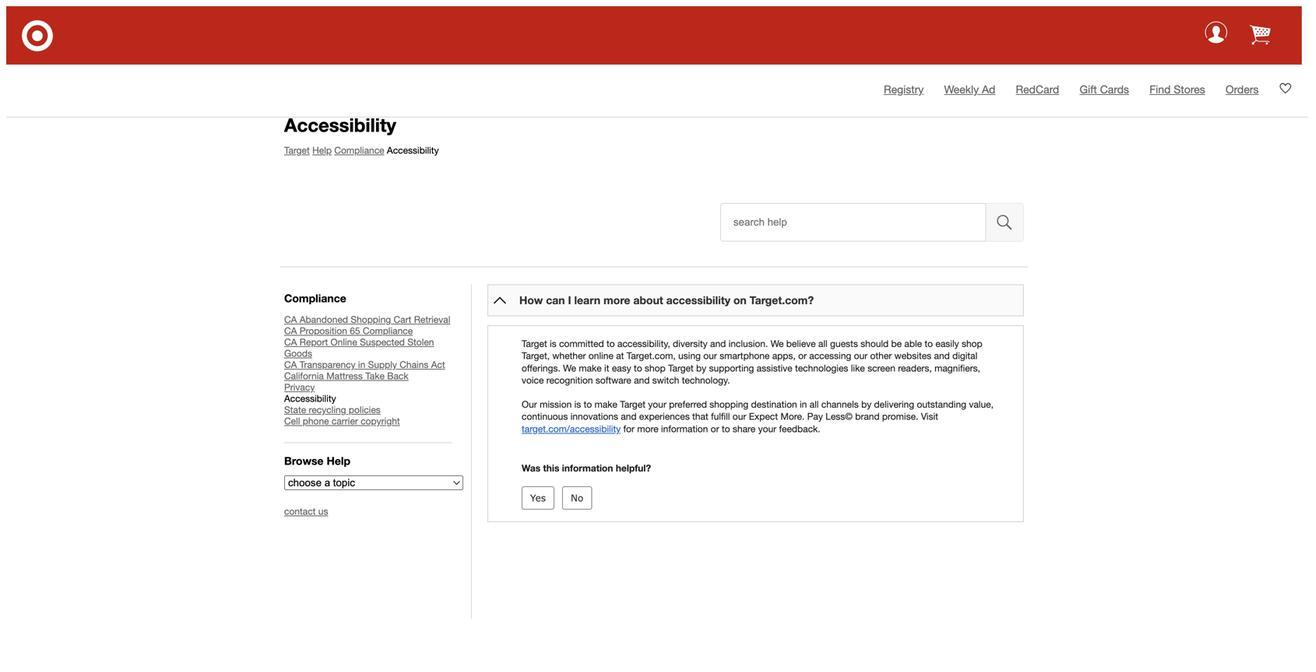 Task type: vqa. For each thing, say whether or not it's contained in the screenshot.
the able on the right of page
yes



Task type: describe. For each thing, give the bounding box(es) containing it.
that
[[693, 411, 709, 422]]

about
[[634, 294, 663, 307]]

target,
[[522, 351, 550, 362]]

shopping
[[710, 399, 749, 410]]

search help text field
[[720, 203, 986, 242]]

registry
[[884, 83, 924, 96]]

and inside our mission is to make target your preferred shopping destination in all channels by delivering outstanding value, continuous innovations and experiences that fulfill our expect more. pay less© brand promise. visit target.com/accessibility for more information or to share your feedback.
[[621, 411, 637, 422]]

orders
[[1226, 83, 1259, 96]]

pay
[[807, 411, 823, 422]]

ca proposition 65 compliance link
[[284, 326, 413, 337]]

online
[[589, 351, 614, 362]]

channels
[[822, 399, 859, 410]]

0 vertical spatial accessibility
[[284, 114, 396, 136]]

smartphone
[[720, 351, 770, 362]]

1 vertical spatial compliance
[[284, 292, 346, 305]]

i
[[568, 294, 571, 307]]

shopping
[[351, 314, 391, 325]]

digital
[[953, 351, 978, 362]]

online
[[331, 337, 357, 348]]

target.com/accessibility link
[[522, 424, 621, 434]]

1 vertical spatial your
[[758, 424, 777, 434]]

redcard link
[[1016, 83, 1060, 96]]

gift
[[1080, 83, 1097, 96]]

voice
[[522, 375, 544, 386]]

able
[[905, 339, 922, 349]]

browse help
[[284, 455, 351, 468]]

information inside our mission is to make target your preferred shopping destination in all channels by delivering outstanding value, continuous innovations and experiences that fulfill our expect more. pay less© brand promise. visit target.com/accessibility for more information or to share your feedback.
[[661, 424, 708, 434]]

this
[[543, 463, 560, 474]]

how can i learn more about accessibility on target.com? tab
[[488, 285, 1024, 317]]

help for target
[[312, 145, 332, 156]]

california mattress take back link
[[284, 371, 409, 382]]

ca transparency in supply chains act link
[[284, 360, 445, 371]]

carrier
[[332, 416, 358, 427]]

3 ca from the top
[[284, 337, 297, 348]]

state recycling policies link
[[284, 405, 381, 416]]

1 ca from the top
[[284, 314, 297, 325]]

0 horizontal spatial shop
[[645, 363, 666, 374]]

target left help link
[[284, 145, 310, 156]]

was this information helpful?
[[522, 463, 651, 474]]

california
[[284, 371, 324, 382]]

ad
[[982, 83, 996, 96]]

we
[[771, 339, 784, 349]]

2 horizontal spatial our
[[854, 351, 868, 362]]

accessing
[[810, 351, 852, 362]]

and left switch
[[634, 375, 650, 386]]

is inside target is committed to accessibility, diversity and inclusion. we believe all guests should be able to easily shop target, whether online at target.com, using our smartphone apps, or accessing our other websites and digital offerings. we make it easy to shop target by supporting assistive technologies like screen readers, magnifiers, voice recognition software and switch technology.
[[550, 339, 557, 349]]

supply
[[368, 360, 397, 371]]

orders link
[[1226, 83, 1259, 96]]

abandoned
[[300, 314, 348, 325]]

phone
[[303, 416, 329, 427]]

continuous
[[522, 411, 568, 422]]

suspected
[[360, 337, 405, 348]]

take
[[365, 371, 385, 382]]

guests
[[830, 339, 858, 349]]

registry link
[[884, 83, 924, 96]]

help link
[[312, 145, 332, 156]]

delivering
[[874, 399, 915, 410]]

policies
[[349, 405, 381, 416]]

recognition
[[547, 375, 593, 386]]

our inside our mission is to make target your preferred shopping destination in all channels by delivering outstanding value, continuous innovations and experiences that fulfill our expect more. pay less© brand promise. visit target.com/accessibility for more information or to share your feedback.
[[733, 411, 747, 422]]

navigation containing compliance
[[284, 292, 463, 604]]

target help compliance accessibility
[[284, 145, 439, 156]]

contact us link
[[284, 506, 328, 517]]

to up innovations
[[584, 399, 592, 410]]

redcard
[[1016, 83, 1060, 96]]

value,
[[969, 399, 994, 410]]

back
[[387, 371, 409, 382]]

believe
[[787, 339, 816, 349]]

less©
[[826, 411, 853, 422]]

browse
[[284, 455, 324, 468]]

how can i learn more about accessibility on target.com? link
[[520, 294, 814, 307]]

privacy
[[284, 382, 315, 393]]

help for browse
[[327, 455, 351, 468]]

was
[[522, 463, 541, 474]]

by inside our mission is to make target your preferred shopping destination in all channels by delivering outstanding value, continuous innovations and experiences that fulfill our expect more. pay less© brand promise. visit target.com/accessibility for more information or to share your feedback.
[[862, 399, 872, 410]]

or inside our mission is to make target your preferred shopping destination in all channels by delivering outstanding value, continuous innovations and experiences that fulfill our expect more. pay less© brand promise. visit target.com/accessibility for more information or to share your feedback.
[[711, 424, 719, 434]]

weekly ad
[[945, 83, 996, 96]]

find stores link
[[1150, 83, 1206, 96]]

stores
[[1174, 83, 1206, 96]]

to right "easy"
[[634, 363, 642, 374]]

weekly
[[945, 83, 979, 96]]

outstanding
[[917, 399, 967, 410]]

screen
[[868, 363, 896, 374]]

0 horizontal spatial our
[[704, 351, 717, 362]]

should
[[861, 339, 889, 349]]

65
[[350, 326, 360, 337]]

and down easily
[[934, 351, 950, 362]]

weekly ad link
[[945, 83, 996, 96]]

ca abandoned shopping cart retrieval ca proposition 65 compliance ca report online suspected stolen goods ca transparency in supply chains act california mattress take back privacy accessibility state recycling policies cell phone carrier copyright
[[284, 314, 450, 427]]

contact
[[284, 506, 316, 517]]

easy
[[612, 363, 631, 374]]

easily
[[936, 339, 959, 349]]

target.com?
[[750, 294, 814, 307]]

0 vertical spatial compliance
[[334, 145, 384, 156]]

how
[[520, 294, 543, 307]]

our
[[522, 399, 537, 410]]

visit
[[921, 411, 939, 422]]

other
[[871, 351, 892, 362]]

ca abandoned shopping cart retrieval link
[[284, 314, 450, 325]]

compliance inside ca abandoned shopping cart retrieval ca proposition 65 compliance ca report online suspected stolen goods ca transparency in supply chains act california mattress take back privacy accessibility state recycling policies cell phone carrier copyright
[[363, 326, 413, 337]]

icon image
[[1205, 21, 1228, 44]]

make inside our mission is to make target your preferred shopping destination in all channels by delivering outstanding value, continuous innovations and experiences that fulfill our expect more. pay less© brand promise. visit target.com/accessibility for more information or to share your feedback.
[[595, 399, 618, 410]]

favorites image
[[1280, 82, 1292, 94]]

accessibility,
[[618, 339, 670, 349]]

1 vertical spatial information
[[562, 463, 613, 474]]

fulfill
[[711, 411, 730, 422]]

whether
[[553, 351, 586, 362]]



Task type: locate. For each thing, give the bounding box(es) containing it.
0 horizontal spatial more
[[604, 294, 631, 307]]

target.com home image
[[22, 20, 53, 51]]

None submit
[[522, 487, 555, 510], [562, 487, 592, 510], [522, 487, 555, 510], [562, 487, 592, 510]]

navigation
[[284, 292, 463, 604]]

like
[[851, 363, 865, 374]]

is
[[550, 339, 557, 349], [574, 399, 581, 410]]

None image field
[[986, 203, 1024, 242]]

technologies
[[795, 363, 849, 374]]

0 vertical spatial is
[[550, 339, 557, 349]]

all up 'pay'
[[810, 399, 819, 410]]

1 horizontal spatial your
[[758, 424, 777, 434]]

share
[[733, 424, 756, 434]]

1 vertical spatial help
[[327, 455, 351, 468]]

contact us
[[284, 506, 328, 517]]

1 vertical spatial all
[[810, 399, 819, 410]]

to down fulfill
[[722, 424, 730, 434]]

compliance right help link
[[334, 145, 384, 156]]

information down that
[[661, 424, 708, 434]]

technology.
[[682, 375, 730, 386]]

0 vertical spatial shop
[[962, 339, 983, 349]]

recycling
[[309, 405, 346, 416]]

by inside target is committed to accessibility, diversity and inclusion. we believe all guests should be able to easily shop target, whether online at target.com, using our smartphone apps, or accessing our other websites and digital offerings. we make it easy to shop target by supporting assistive technologies like screen readers, magnifiers, voice recognition software and switch technology.
[[696, 363, 707, 374]]

target down the using
[[668, 363, 694, 374]]

or down the believe
[[799, 351, 807, 362]]

goods
[[284, 348, 312, 359]]

0 vertical spatial more
[[604, 294, 631, 307]]

0 vertical spatial by
[[696, 363, 707, 374]]

is inside our mission is to make target your preferred shopping destination in all channels by delivering outstanding value, continuous innovations and experiences that fulfill our expect more. pay less© brand promise. visit target.com/accessibility for more information or to share your feedback.
[[574, 399, 581, 410]]

1 horizontal spatial our
[[733, 411, 747, 422]]

1 horizontal spatial more
[[637, 424, 659, 434]]

compliance up abandoned
[[284, 292, 346, 305]]

target inside our mission is to make target your preferred shopping destination in all channels by delivering outstanding value, continuous innovations and experiences that fulfill our expect more. pay less© brand promise. visit target.com/accessibility for more information or to share your feedback.
[[620, 399, 646, 410]]

learn
[[574, 294, 601, 307]]

in up more.
[[800, 399, 807, 410]]

accessibility up help link
[[284, 114, 396, 136]]

our up share
[[733, 411, 747, 422]]

0 horizontal spatial by
[[696, 363, 707, 374]]

act
[[431, 360, 445, 371]]

compliance
[[334, 145, 384, 156], [284, 292, 346, 305], [363, 326, 413, 337]]

by up technology.
[[696, 363, 707, 374]]

accessibility inside ca abandoned shopping cart retrieval ca proposition 65 compliance ca report online suspected stolen goods ca transparency in supply chains act california mattress take back privacy accessibility state recycling policies cell phone carrier copyright
[[284, 394, 336, 404]]

1 horizontal spatial by
[[862, 399, 872, 410]]

0 vertical spatial information
[[661, 424, 708, 434]]

and up supporting
[[710, 339, 726, 349]]

offerings. we
[[522, 363, 576, 374]]

your
[[648, 399, 667, 410], [758, 424, 777, 434]]

compliance up suspected
[[363, 326, 413, 337]]

in inside ca abandoned shopping cart retrieval ca proposition 65 compliance ca report online suspected stolen goods ca transparency in supply chains act california mattress take back privacy accessibility state recycling policies cell phone carrier copyright
[[358, 360, 365, 371]]

make inside target is committed to accessibility, diversity and inclusion. we believe all guests should be able to easily shop target, whether online at target.com, using our smartphone apps, or accessing our other websites and digital offerings. we make it easy to shop target by supporting assistive technologies like screen readers, magnifiers, voice recognition software and switch technology.
[[579, 363, 602, 374]]

privacy link
[[284, 382, 315, 393]]

in down ca report online suspected stolen goods link
[[358, 360, 365, 371]]

target link
[[284, 145, 310, 156]]

your down expect
[[758, 424, 777, 434]]

us
[[318, 506, 328, 517]]

information right the this
[[562, 463, 613, 474]]

target up target,
[[522, 339, 547, 349]]

in
[[358, 360, 365, 371], [800, 399, 807, 410]]

cell
[[284, 416, 300, 427]]

accessibility right compliance link
[[387, 145, 439, 156]]

innovations
[[571, 411, 618, 422]]

in inside our mission is to make target your preferred shopping destination in all channels by delivering outstanding value, continuous innovations and experiences that fulfill our expect more. pay less© brand promise. visit target.com/accessibility for more information or to share your feedback.
[[800, 399, 807, 410]]

circle arrow s image
[[494, 294, 506, 307]]

1 vertical spatial in
[[800, 399, 807, 410]]

or down fulfill
[[711, 424, 719, 434]]

1 vertical spatial or
[[711, 424, 719, 434]]

2 vertical spatial accessibility
[[284, 394, 336, 404]]

1 horizontal spatial is
[[574, 399, 581, 410]]

accessibility down privacy link
[[284, 394, 336, 404]]

gift cards
[[1080, 83, 1130, 96]]

websites
[[895, 351, 932, 362]]

4 ca from the top
[[284, 360, 297, 371]]

2 vertical spatial compliance
[[363, 326, 413, 337]]

1 horizontal spatial shop
[[962, 339, 983, 349]]

0 horizontal spatial in
[[358, 360, 365, 371]]

committed
[[559, 339, 604, 349]]

ca report online suspected stolen goods link
[[284, 337, 434, 359]]

more inside tab
[[604, 294, 631, 307]]

target.com/accessibility
[[522, 424, 621, 434]]

preferred
[[669, 399, 707, 410]]

brand
[[855, 411, 880, 422]]

copyright
[[361, 416, 400, 427]]

mission
[[540, 399, 572, 410]]

1 vertical spatial accessibility
[[387, 145, 439, 156]]

is up innovations
[[574, 399, 581, 410]]

1 vertical spatial shop
[[645, 363, 666, 374]]

at
[[616, 351, 624, 362]]

0 vertical spatial all
[[819, 339, 828, 349]]

is up whether
[[550, 339, 557, 349]]

more
[[604, 294, 631, 307], [637, 424, 659, 434]]

target
[[284, 145, 310, 156], [522, 339, 547, 349], [668, 363, 694, 374], [620, 399, 646, 410]]

shop down target.com, on the bottom of the page
[[645, 363, 666, 374]]

our right the using
[[704, 351, 717, 362]]

be
[[892, 339, 902, 349]]

1 horizontal spatial information
[[661, 424, 708, 434]]

our up like
[[854, 351, 868, 362]]

0 vertical spatial help
[[312, 145, 332, 156]]

1 vertical spatial is
[[574, 399, 581, 410]]

1 horizontal spatial or
[[799, 351, 807, 362]]

1 horizontal spatial in
[[800, 399, 807, 410]]

0 horizontal spatial or
[[711, 424, 719, 434]]

magnifiers,
[[935, 363, 981, 374]]

all inside our mission is to make target your preferred shopping destination in all channels by delivering outstanding value, continuous innovations and experiences that fulfill our expect more. pay less© brand promise. visit target.com/accessibility for more information or to share your feedback.
[[810, 399, 819, 410]]

expect
[[749, 411, 778, 422]]

it
[[604, 363, 609, 374]]

cart
[[394, 314, 412, 325]]

my target.com shopping cart image
[[1250, 24, 1271, 45]]

find stores
[[1150, 83, 1206, 96]]

1 vertical spatial by
[[862, 399, 872, 410]]

make up innovations
[[595, 399, 618, 410]]

apps,
[[773, 351, 796, 362]]

0 horizontal spatial is
[[550, 339, 557, 349]]

all
[[819, 339, 828, 349], [810, 399, 819, 410]]

target is committed to accessibility, diversity and inclusion. we believe all guests should be able to easily shop target, whether online at target.com, using our smartphone apps, or accessing our other websites and digital offerings. we make it easy to shop target by supporting assistive technologies like screen readers, magnifiers, voice recognition software and switch technology.
[[522, 339, 983, 386]]

all up accessing
[[819, 339, 828, 349]]

to up "online"
[[607, 339, 615, 349]]

help right the target link
[[312, 145, 332, 156]]

more inside our mission is to make target your preferred shopping destination in all channels by delivering outstanding value, continuous innovations and experiences that fulfill our expect more. pay less© brand promise. visit target.com/accessibility for more information or to share your feedback.
[[637, 424, 659, 434]]

transparency
[[300, 360, 356, 371]]

and
[[710, 339, 726, 349], [934, 351, 950, 362], [634, 375, 650, 386], [621, 411, 637, 422]]

software
[[596, 375, 632, 386]]

0 vertical spatial or
[[799, 351, 807, 362]]

promise.
[[882, 411, 919, 422]]

make
[[579, 363, 602, 374], [595, 399, 618, 410]]

all inside target is committed to accessibility, diversity and inclusion. we believe all guests should be able to easily shop target, whether online at target.com, using our smartphone apps, or accessing our other websites and digital offerings. we make it easy to shop target by supporting assistive technologies like screen readers, magnifiers, voice recognition software and switch technology.
[[819, 339, 828, 349]]

how can i learn more about accessibility on target.com?
[[520, 294, 814, 307]]

readers,
[[898, 363, 932, 374]]

for
[[624, 424, 635, 434]]

or inside target is committed to accessibility, diversity and inclusion. we believe all guests should be able to easily shop target, whether online at target.com, using our smartphone apps, or accessing our other websites and digital offerings. we make it easy to shop target by supporting assistive technologies like screen readers, magnifiers, voice recognition software and switch technology.
[[799, 351, 807, 362]]

0 vertical spatial make
[[579, 363, 602, 374]]

and up for on the bottom of the page
[[621, 411, 637, 422]]

can
[[546, 294, 565, 307]]

1 vertical spatial more
[[637, 424, 659, 434]]

accessibility
[[666, 294, 731, 307]]

to
[[607, 339, 615, 349], [925, 339, 933, 349], [634, 363, 642, 374], [584, 399, 592, 410], [722, 424, 730, 434]]

0 vertical spatial your
[[648, 399, 667, 410]]

target up for on the bottom of the page
[[620, 399, 646, 410]]

by
[[696, 363, 707, 374], [862, 399, 872, 410]]

0 horizontal spatial information
[[562, 463, 613, 474]]

assistive
[[757, 363, 793, 374]]

report
[[300, 337, 328, 348]]

proposition
[[300, 326, 347, 337]]

shop up digital
[[962, 339, 983, 349]]

more right for on the bottom of the page
[[637, 424, 659, 434]]

by up brand
[[862, 399, 872, 410]]

our mission is to make target your preferred shopping destination in all channels by delivering outstanding value, continuous innovations and experiences that fulfill our expect more. pay less© brand promise. visit target.com/accessibility for more information or to share your feedback.
[[522, 399, 994, 434]]

help right browse in the left bottom of the page
[[327, 455, 351, 468]]

helpful?
[[616, 463, 651, 474]]

0 horizontal spatial your
[[648, 399, 667, 410]]

using
[[679, 351, 701, 362]]

0 vertical spatial in
[[358, 360, 365, 371]]

accessibility
[[284, 114, 396, 136], [387, 145, 439, 156], [284, 394, 336, 404]]

cards
[[1100, 83, 1130, 96]]

your up experiences
[[648, 399, 667, 410]]

feedback.
[[779, 424, 821, 434]]

make down "online"
[[579, 363, 602, 374]]

inclusion.
[[729, 339, 768, 349]]

switch
[[653, 375, 680, 386]]

to right able
[[925, 339, 933, 349]]

or
[[799, 351, 807, 362], [711, 424, 719, 434]]

more right learn
[[604, 294, 631, 307]]

1 vertical spatial make
[[595, 399, 618, 410]]

2 ca from the top
[[284, 326, 297, 337]]



